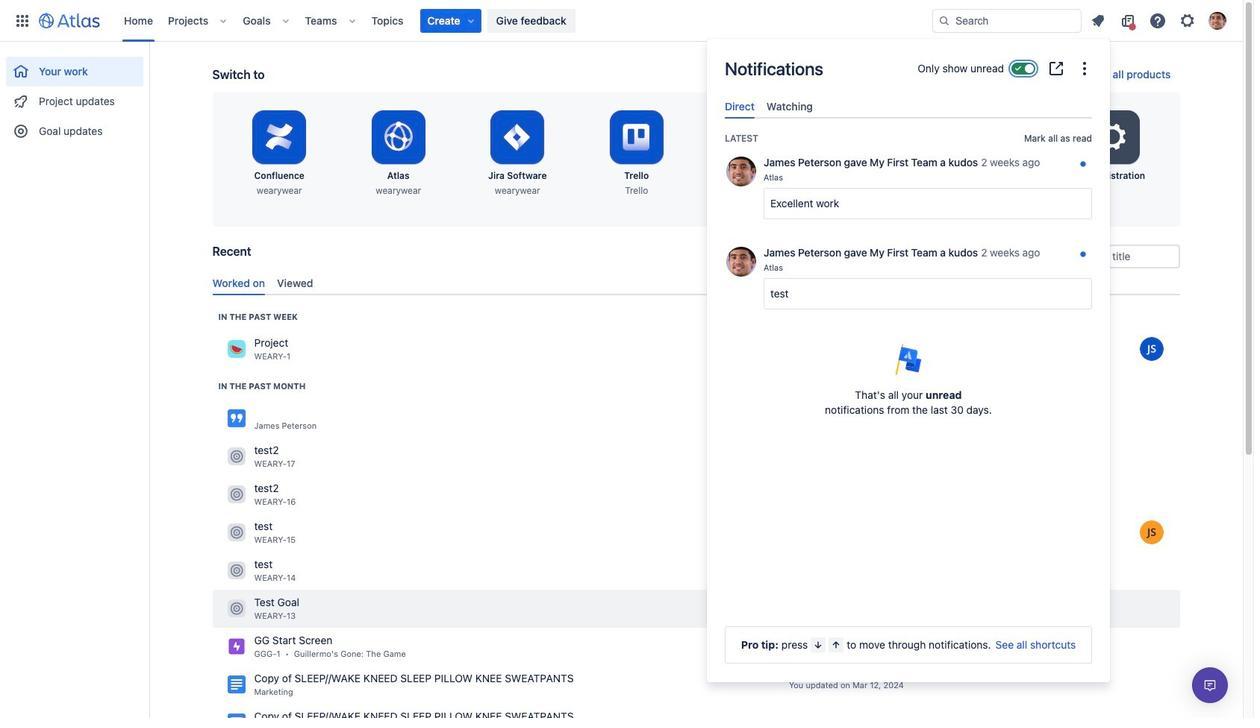 Task type: describe. For each thing, give the bounding box(es) containing it.
1 confluence image from the top
[[227, 410, 245, 428]]

confluence image
[[227, 715, 245, 719]]

1 townsquare image from the top
[[227, 448, 245, 466]]

more image
[[1076, 60, 1094, 78]]

1 vertical spatial tab list
[[206, 271, 1186, 296]]

help image
[[1149, 12, 1167, 29]]

0 vertical spatial tab list
[[719, 94, 1098, 119]]

1 heading from the top
[[218, 311, 298, 323]]

search image
[[938, 15, 950, 27]]

Filter by title field
[[1049, 246, 1178, 267]]

open intercom messenger image
[[1201, 677, 1219, 695]]

Search field
[[932, 9, 1082, 32]]

3 townsquare image from the top
[[227, 524, 245, 542]]

settings image
[[1095, 119, 1131, 155]]

arrow down image
[[812, 640, 824, 652]]

top element
[[9, 0, 932, 41]]



Task type: locate. For each thing, give the bounding box(es) containing it.
account image
[[1209, 12, 1227, 29]]

None search field
[[932, 9, 1082, 32]]

group
[[6, 42, 143, 151]]

arrow up image
[[830, 640, 842, 652]]

1 vertical spatial confluence image
[[227, 677, 245, 695]]

1 townsquare image from the top
[[227, 341, 245, 359]]

townsquare image
[[227, 341, 245, 359], [227, 486, 245, 504], [227, 524, 245, 542], [227, 562, 245, 580]]

dialog
[[707, 39, 1110, 683]]

banner
[[0, 0, 1243, 42]]

open notifications in a new tab image
[[1047, 60, 1065, 78]]

0 vertical spatial confluence image
[[227, 410, 245, 428]]

tab list
[[719, 94, 1098, 119], [206, 271, 1186, 296]]

0 vertical spatial heading
[[218, 311, 298, 323]]

2 townsquare image from the top
[[227, 600, 245, 618]]

4 townsquare image from the top
[[227, 562, 245, 580]]

2 townsquare image from the top
[[227, 486, 245, 504]]

heading
[[218, 311, 298, 323], [218, 381, 306, 393]]

jira image
[[227, 639, 245, 656]]

1 vertical spatial townsquare image
[[227, 600, 245, 618]]

switch to... image
[[13, 12, 31, 29]]

confluence image
[[227, 410, 245, 428], [227, 677, 245, 695]]

notifications image
[[1089, 12, 1107, 29]]

0 vertical spatial townsquare image
[[227, 448, 245, 466]]

settings image
[[1179, 12, 1197, 29]]

2 confluence image from the top
[[227, 677, 245, 695]]

townsquare image
[[227, 448, 245, 466], [227, 600, 245, 618]]

2 heading from the top
[[218, 381, 306, 393]]

1 vertical spatial heading
[[218, 381, 306, 393]]



